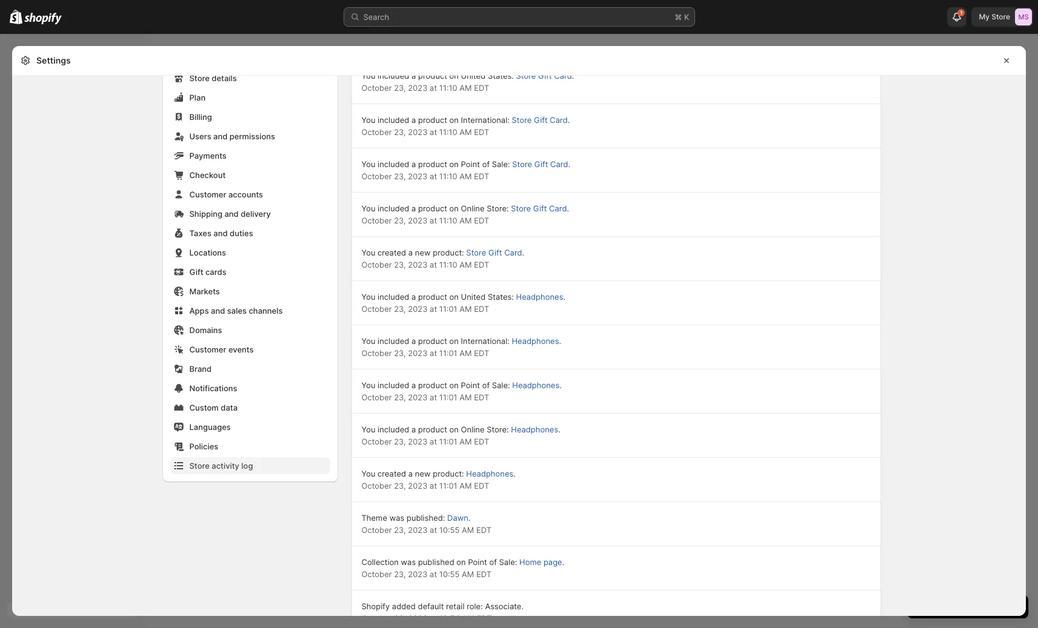 Task type: describe. For each thing, give the bounding box(es) containing it.
11:01 inside the you included a product on united states: headphones . october 23, 2023 at 11:01 am edt
[[439, 304, 457, 314]]

taxes
[[189, 229, 211, 238]]

⌘
[[675, 12, 682, 22]]

october inside you included a product on online store: headphones . october 23, 2023 at 11:01 am edt
[[362, 437, 392, 447]]

markets
[[189, 287, 220, 296]]

2023 inside the you included a product on international: store gift card . october 23, 2023 at 11:10 am edt
[[408, 127, 428, 137]]

edt inside you included a product on point of sale: headphones . october 23, 2023 at 11:01 am edt
[[474, 393, 489, 403]]

my store
[[979, 12, 1011, 21]]

. inside theme was published: dawn . october 23, 2023 at 10:55 am edt
[[469, 513, 471, 523]]

. inside collection was published on point of sale: home page . october 23, 2023 at 10:55 am edt
[[562, 558, 565, 567]]

dawn
[[447, 513, 469, 523]]

10:55 inside collection was published on point of sale: home page . october 23, 2023 at 10:55 am edt
[[439, 570, 460, 580]]

store inside you created a new product: store gift card . october 23, 2023 at 11:10 am edt
[[466, 248, 486, 258]]

my store image
[[1015, 8, 1032, 25]]

card inside you included a product on united states: store gift card . october 23, 2023 at 11:10 am edt
[[554, 71, 572, 81]]

edt inside 'you included a product on online store: store gift card . october 23, 2023 at 11:10 am edt'
[[474, 216, 489, 226]]

11:10 inside 'you included a product on online store: store gift card . october 23, 2023 at 11:10 am edt'
[[439, 216, 457, 226]]

23, inside the you included a product on international: store gift card . october 23, 2023 at 11:10 am edt
[[394, 127, 406, 137]]

store inside 'store activity log' link
[[189, 461, 210, 471]]

october inside 'you included a product on online store: store gift card . october 23, 2023 at 11:10 am edt'
[[362, 216, 392, 226]]

a for you created a new product: store gift card . october 23, 2023 at 11:10 am edt
[[408, 248, 413, 258]]

created for 2023
[[378, 469, 406, 479]]

of for october 23, 2023 at 11:10 am edt
[[482, 159, 490, 169]]

. inside you included a product on international: headphones . october 23, 2023 at 11:01 am edt
[[559, 336, 561, 346]]

you for you created a new product: store gift card . october 23, 2023 at 11:10 am edt
[[362, 248, 376, 258]]

. inside you included a product on point of sale: headphones . october 23, 2023 at 11:01 am edt
[[560, 381, 562, 390]]

point for 11:10
[[461, 159, 480, 169]]

you for you included a product on international: headphones . october 23, 2023 at 11:01 am edt
[[362, 336, 376, 346]]

included for you included a product on united states: headphones . october 23, 2023 at 11:01 am edt
[[378, 292, 409, 302]]

you for you created a new product: headphones . october 23, 2023 at 11:01 am edt
[[362, 469, 376, 479]]

. inside 'you included a product on online store: store gift card . october 23, 2023 at 11:10 am edt'
[[567, 204, 569, 213]]

at inside 'you included a product on online store: store gift card . october 23, 2023 at 11:10 am edt'
[[430, 216, 437, 226]]

included for you included a product on point of sale: headphones . october 23, 2023 at 11:01 am edt
[[378, 381, 409, 390]]

2023 inside shopify added default retail role: associate. october 23, 2023 at 10:54 am edt
[[408, 614, 428, 624]]

11:01 inside you included a product on point of sale: headphones . october 23, 2023 at 11:01 am edt
[[439, 393, 457, 403]]

2023 inside you created a new product: store gift card . october 23, 2023 at 11:10 am edt
[[408, 260, 428, 270]]

checkout
[[189, 170, 226, 180]]

theme
[[362, 513, 387, 523]]

at inside collection was published on point of sale: home page . october 23, 2023 at 10:55 am edt
[[430, 570, 437, 580]]

international: for october 23, 2023 at 11:10 am edt
[[461, 115, 510, 125]]

23, inside theme was published: dawn . october 23, 2023 at 10:55 am edt
[[394, 526, 406, 535]]

on inside collection was published on point of sale: home page . october 23, 2023 at 10:55 am edt
[[457, 558, 466, 567]]

store activity log
[[189, 461, 253, 471]]

am inside the you included a product on international: store gift card . october 23, 2023 at 11:10 am edt
[[460, 127, 472, 137]]

domains link
[[170, 322, 330, 339]]

product for you included a product on point of sale: store gift card . october 23, 2023 at 11:10 am edt
[[418, 159, 447, 169]]

gift inside you included a product on united states: store gift card . october 23, 2023 at 11:10 am edt
[[538, 71, 552, 81]]

international: for october 23, 2023 at 11:01 am edt
[[461, 336, 510, 346]]

and for duties
[[214, 229, 228, 238]]

2023 inside you included a product on united states: store gift card . october 23, 2023 at 11:10 am edt
[[408, 83, 428, 93]]

store details link
[[170, 70, 330, 87]]

you for you included a product on point of sale: store gift card . october 23, 2023 at 11:10 am edt
[[362, 159, 376, 169]]

am inside 'you included a product on online store: store gift card . october 23, 2023 at 11:10 am edt'
[[460, 216, 472, 226]]

included for you included a product on point of sale: store gift card . october 23, 2023 at 11:10 am edt
[[378, 159, 409, 169]]

a for you included a product on united states: store gift card . october 23, 2023 at 11:10 am edt
[[412, 71, 416, 81]]

duties
[[230, 229, 253, 238]]

notifications link
[[170, 380, 330, 397]]

a for you included a product on online store: store gift card . october 23, 2023 at 11:10 am edt
[[412, 204, 416, 213]]

store inside you included a product on united states: store gift card . october 23, 2023 at 11:10 am edt
[[516, 71, 536, 81]]

included for you included a product on online store: store gift card . october 23, 2023 at 11:10 am edt
[[378, 204, 409, 213]]

2023 inside collection was published on point of sale: home page . october 23, 2023 at 10:55 am edt
[[408, 570, 428, 580]]

settings dialog
[[12, 4, 1026, 629]]

you for you included a product on international: store gift card . october 23, 2023 at 11:10 am edt
[[362, 115, 376, 125]]

you for you included a product on online store: store gift card . october 23, 2023 at 11:10 am edt
[[362, 204, 376, 213]]

dawn link
[[447, 513, 469, 523]]

23, inside you included a product on point of sale: store gift card . october 23, 2023 at 11:10 am edt
[[394, 172, 406, 181]]

online for 11:10
[[461, 204, 485, 213]]

store: for october 23, 2023 at 11:10 am edt
[[487, 204, 509, 213]]

sale: for store
[[492, 159, 510, 169]]

point for edt
[[461, 381, 480, 390]]

delivery
[[241, 209, 271, 219]]

new for 2023
[[415, 248, 431, 258]]

headphones inside you included a product on point of sale: headphones . october 23, 2023 at 11:01 am edt
[[512, 381, 560, 390]]

headphones inside you included a product on international: headphones . october 23, 2023 at 11:01 am edt
[[512, 336, 559, 346]]

collection was published on point of sale: home page . october 23, 2023 at 10:55 am edt
[[362, 558, 565, 580]]

october inside you created a new product: headphones . october 23, 2023 at 11:01 am edt
[[362, 481, 392, 491]]

cards
[[205, 267, 226, 277]]

you for you included a product on point of sale: headphones . october 23, 2023 at 11:01 am edt
[[362, 381, 376, 390]]

locations link
[[170, 244, 330, 261]]

policies
[[189, 442, 218, 452]]

at inside you included a product on international: headphones . october 23, 2023 at 11:01 am edt
[[430, 349, 437, 358]]

custom
[[189, 403, 219, 413]]

on for you included a product on united states: store gift card . october 23, 2023 at 11:10 am edt
[[450, 71, 459, 81]]

gift inside the you included a product on international: store gift card . october 23, 2023 at 11:10 am edt
[[534, 115, 548, 125]]

custom data
[[189, 403, 238, 413]]

edt inside the you included a product on united states: headphones . october 23, 2023 at 11:01 am edt
[[474, 304, 489, 314]]

product: for am
[[433, 469, 464, 479]]

. inside you included a product on point of sale: store gift card . october 23, 2023 at 11:10 am edt
[[568, 159, 571, 169]]

edt inside you included a product on point of sale: store gift card . october 23, 2023 at 11:10 am edt
[[474, 172, 489, 181]]

1 button
[[948, 7, 967, 27]]

23, inside you created a new product: headphones . october 23, 2023 at 11:01 am edt
[[394, 481, 406, 491]]

edt inside the you included a product on international: store gift card . october 23, 2023 at 11:10 am edt
[[474, 127, 489, 137]]

you included a product on international: store gift card . october 23, 2023 at 11:10 am edt
[[362, 115, 570, 137]]

languages
[[189, 423, 231, 432]]

11:01 inside you created a new product: headphones . october 23, 2023 at 11:01 am edt
[[439, 481, 457, 491]]

headphones link for you included a product on united states:
[[516, 292, 563, 302]]

10:55 inside theme was published: dawn . october 23, 2023 at 10:55 am edt
[[439, 526, 460, 535]]

october inside you included a product on united states: store gift card . october 23, 2023 at 11:10 am edt
[[362, 83, 392, 93]]

on for you included a product on point of sale: headphones . october 23, 2023 at 11:01 am edt
[[450, 381, 459, 390]]

at inside theme was published: dawn . october 23, 2023 at 10:55 am edt
[[430, 526, 437, 535]]

october inside the you included a product on international: store gift card . october 23, 2023 at 11:10 am edt
[[362, 127, 392, 137]]

locations
[[189, 248, 226, 258]]

at inside you created a new product: headphones . october 23, 2023 at 11:01 am edt
[[430, 481, 437, 491]]

store inside 'you included a product on online store: store gift card . october 23, 2023 at 11:10 am edt'
[[511, 204, 531, 213]]

users and permissions link
[[170, 128, 330, 145]]

23, inside you included a product on online store: headphones . october 23, 2023 at 11:01 am edt
[[394, 437, 406, 447]]

brand
[[189, 364, 212, 374]]

you for you included a product on united states: headphones . october 23, 2023 at 11:01 am edt
[[362, 292, 376, 302]]

page
[[544, 558, 562, 567]]

product for you included a product on international: store gift card . october 23, 2023 at 11:10 am edt
[[418, 115, 447, 125]]

2023 inside you created a new product: headphones . october 23, 2023 at 11:01 am edt
[[408, 481, 428, 491]]

am inside you included a product on international: headphones . october 23, 2023 at 11:01 am edt
[[460, 349, 472, 358]]

domains
[[189, 326, 222, 335]]

october inside you included a product on point of sale: store gift card . october 23, 2023 at 11:10 am edt
[[362, 172, 392, 181]]

23, inside collection was published on point of sale: home page . october 23, 2023 at 10:55 am edt
[[394, 570, 406, 580]]

2023 inside 'you included a product on online store: store gift card . october 23, 2023 at 11:10 am edt'
[[408, 216, 428, 226]]

taxes and duties
[[189, 229, 253, 238]]

edt inside you created a new product: store gift card . october 23, 2023 at 11:10 am edt
[[474, 260, 489, 270]]

point inside collection was published on point of sale: home page . october 23, 2023 at 10:55 am edt
[[468, 558, 487, 567]]

am inside you created a new product: headphones . october 23, 2023 at 11:01 am edt
[[460, 481, 472, 491]]

11:10 inside you created a new product: store gift card . october 23, 2023 at 11:10 am edt
[[439, 260, 457, 270]]

markets link
[[170, 283, 330, 300]]

at inside shopify added default retail role: associate. october 23, 2023 at 10:54 am edt
[[430, 614, 437, 624]]

apps
[[189, 306, 209, 316]]

data
[[221, 403, 238, 413]]

store activity log link
[[170, 458, 330, 475]]

product for you included a product on point of sale: headphones . october 23, 2023 at 11:01 am edt
[[418, 381, 447, 390]]

shipping and delivery link
[[170, 206, 330, 222]]

collection
[[362, 558, 399, 567]]

product for you included a product on online store: store gift card . october 23, 2023 at 11:10 am edt
[[418, 204, 447, 213]]

accounts
[[228, 190, 263, 199]]

23, inside you created a new product: store gift card . october 23, 2023 at 11:10 am edt
[[394, 260, 406, 270]]

a for you included a product on international: store gift card . october 23, 2023 at 11:10 am edt
[[412, 115, 416, 125]]

at inside you included a product on point of sale: headphones . october 23, 2023 at 11:01 am edt
[[430, 393, 437, 403]]

you included a product on united states: headphones . october 23, 2023 at 11:01 am edt
[[362, 292, 566, 314]]

was for theme
[[390, 513, 405, 523]]

1 horizontal spatial shopify image
[[24, 13, 62, 25]]

payments
[[189, 151, 227, 161]]

11:10 inside you included a product on point of sale: store gift card . october 23, 2023 at 11:10 am edt
[[439, 172, 457, 181]]

you created a new product: store gift card . october 23, 2023 at 11:10 am edt
[[362, 248, 525, 270]]

permissions
[[230, 132, 275, 141]]

role:
[[467, 602, 483, 612]]

11:01 inside you included a product on online store: headphones . october 23, 2023 at 11:01 am edt
[[439, 437, 457, 447]]

at inside the you included a product on united states: headphones . october 23, 2023 at 11:01 am edt
[[430, 304, 437, 314]]

added
[[392, 602, 416, 612]]

sale: for headphones
[[492, 381, 510, 390]]

search
[[363, 12, 389, 22]]

gift cards
[[189, 267, 226, 277]]

23, inside 'you included a product on online store: store gift card . october 23, 2023 at 11:10 am edt'
[[394, 216, 406, 226]]

store gift card link for you included a product on online store:
[[511, 204, 567, 213]]

11:01 inside you included a product on international: headphones . october 23, 2023 at 11:01 am edt
[[439, 349, 457, 358]]

october inside theme was published: dawn . october 23, 2023 at 10:55 am edt
[[362, 526, 392, 535]]

theme was published: dawn . october 23, 2023 at 10:55 am edt
[[362, 513, 492, 535]]

at inside the you included a product on international: store gift card . october 23, 2023 at 11:10 am edt
[[430, 127, 437, 137]]

policies link
[[170, 438, 330, 455]]

you created a new product: headphones . october 23, 2023 at 11:01 am edt
[[362, 469, 516, 491]]

october inside you created a new product: store gift card . october 23, 2023 at 11:10 am edt
[[362, 260, 392, 270]]

headphones inside you created a new product: headphones . october 23, 2023 at 11:01 am edt
[[466, 469, 514, 479]]

you included a product on international: headphones . october 23, 2023 at 11:01 am edt
[[362, 336, 561, 358]]

payments link
[[170, 147, 330, 164]]

2023 inside you included a product on international: headphones . october 23, 2023 at 11:01 am edt
[[408, 349, 428, 358]]

a for you created a new product: headphones . october 23, 2023 at 11:01 am edt
[[408, 469, 413, 479]]

customer events link
[[170, 341, 330, 358]]

store inside you included a product on point of sale: store gift card . october 23, 2023 at 11:10 am edt
[[512, 159, 532, 169]]

headphones inside the you included a product on united states: headphones . october 23, 2023 at 11:01 am edt
[[516, 292, 563, 302]]

store: for october 23, 2023 at 11:01 am edt
[[487, 425, 509, 435]]

2023 inside you included a product on point of sale: store gift card . october 23, 2023 at 11:10 am edt
[[408, 172, 428, 181]]

headphones link for you created a new product:
[[466, 469, 514, 479]]

edt inside collection was published on point of sale: home page . october 23, 2023 at 10:55 am edt
[[476, 570, 492, 580]]

store gift card link for you included a product on united states:
[[516, 71, 572, 81]]

new for 11:01
[[415, 469, 431, 479]]

united for edt
[[461, 292, 486, 302]]

23, inside the you included a product on united states: headphones . october 23, 2023 at 11:01 am edt
[[394, 304, 406, 314]]

custom data link
[[170, 399, 330, 416]]

published
[[418, 558, 454, 567]]

on for you included a product on international: headphones . october 23, 2023 at 11:01 am edt
[[450, 336, 459, 346]]

. inside you included a product on united states: store gift card . october 23, 2023 at 11:10 am edt
[[572, 71, 574, 81]]

on for you included a product on online store: store gift card . october 23, 2023 at 11:10 am edt
[[450, 204, 459, 213]]

11:10 inside you included a product on united states: store gift card . october 23, 2023 at 11:10 am edt
[[439, 83, 457, 93]]

a for you included a product on online store: headphones . october 23, 2023 at 11:01 am edt
[[412, 425, 416, 435]]

settings
[[36, 55, 71, 65]]

store gift card link for you included a product on point of sale:
[[512, 159, 568, 169]]

product for you included a product on united states: headphones . october 23, 2023 at 11:01 am edt
[[418, 292, 447, 302]]



Task type: locate. For each thing, give the bounding box(es) containing it.
on down you included a product on international: headphones . october 23, 2023 at 11:01 am edt on the bottom
[[450, 381, 459, 390]]

you inside the you included a product on international: store gift card . october 23, 2023 at 11:10 am edt
[[362, 115, 376, 125]]

customer for customer accounts
[[189, 190, 226, 199]]

edt inside you included a product on online store: headphones . october 23, 2023 at 11:01 am edt
[[474, 437, 489, 447]]

5 11:10 from the top
[[439, 260, 457, 270]]

0 vertical spatial point
[[461, 159, 480, 169]]

a for you included a product on point of sale: headphones . october 23, 2023 at 11:01 am edt
[[412, 381, 416, 390]]

edt up 'you included a product on online store: store gift card . october 23, 2023 at 11:10 am edt'
[[474, 172, 489, 181]]

store: inside 'you included a product on online store: store gift card . october 23, 2023 at 11:10 am edt'
[[487, 204, 509, 213]]

on up the you included a product on international: store gift card . october 23, 2023 at 11:10 am edt
[[450, 71, 459, 81]]

am inside collection was published on point of sale: home page . october 23, 2023 at 10:55 am edt
[[462, 570, 474, 580]]

edt up you included a product on international: headphones . october 23, 2023 at 11:01 am edt on the bottom
[[474, 304, 489, 314]]

default
[[418, 602, 444, 612]]

shopify image
[[10, 10, 23, 24], [24, 13, 62, 25]]

product down you included a product on united states: store gift card . october 23, 2023 at 11:10 am edt
[[418, 115, 447, 125]]

0 vertical spatial states:
[[488, 71, 514, 81]]

k
[[684, 12, 690, 22]]

4 23, from the top
[[394, 216, 406, 226]]

23, inside you included a product on international: headphones . october 23, 2023 at 11:01 am edt
[[394, 349, 406, 358]]

on for you included a product on point of sale: store gift card . october 23, 2023 at 11:10 am edt
[[450, 159, 459, 169]]

2 customer from the top
[[189, 345, 226, 355]]

5 11:01 from the top
[[439, 481, 457, 491]]

at up you created a new product: store gift card . october 23, 2023 at 11:10 am edt
[[430, 216, 437, 226]]

1 international: from the top
[[461, 115, 510, 125]]

customer accounts
[[189, 190, 263, 199]]

product inside the you included a product on international: store gift card . october 23, 2023 at 11:10 am edt
[[418, 115, 447, 125]]

2 you from the top
[[362, 115, 376, 125]]

2023 inside you included a product on online store: headphones . october 23, 2023 at 11:01 am edt
[[408, 437, 428, 447]]

product inside you included a product on online store: headphones . october 23, 2023 at 11:01 am edt
[[418, 425, 447, 435]]

6 23, from the top
[[394, 304, 406, 314]]

3 11:10 from the top
[[439, 172, 457, 181]]

9 october from the top
[[362, 437, 392, 447]]

⌘ k
[[675, 12, 690, 22]]

7 october from the top
[[362, 349, 392, 358]]

at inside you created a new product: store gift card . october 23, 2023 at 11:10 am edt
[[430, 260, 437, 270]]

sales
[[227, 306, 247, 316]]

at up you included a product on online store: headphones . october 23, 2023 at 11:01 am edt
[[430, 393, 437, 403]]

and for delivery
[[225, 209, 239, 219]]

united
[[461, 71, 486, 81], [461, 292, 486, 302]]

at up the you included a product on international: store gift card . october 23, 2023 at 11:10 am edt
[[430, 83, 437, 93]]

11:01 up you included a product on online store: headphones . october 23, 2023 at 11:01 am edt
[[439, 393, 457, 403]]

1 vertical spatial international:
[[461, 336, 510, 346]]

5 23, from the top
[[394, 260, 406, 270]]

at
[[430, 83, 437, 93], [430, 127, 437, 137], [430, 172, 437, 181], [430, 216, 437, 226], [430, 260, 437, 270], [430, 304, 437, 314], [430, 349, 437, 358], [430, 393, 437, 403], [430, 437, 437, 447], [430, 481, 437, 491], [430, 526, 437, 535], [430, 570, 437, 580], [430, 614, 437, 624]]

published:
[[407, 513, 445, 523]]

8 at from the top
[[430, 393, 437, 403]]

included inside you included a product on international: headphones . october 23, 2023 at 11:01 am edt
[[378, 336, 409, 346]]

11 23, from the top
[[394, 526, 406, 535]]

0 vertical spatial was
[[390, 513, 405, 523]]

product down the you included a product on united states: headphones . october 23, 2023 at 11:01 am edt at the top of page
[[418, 336, 447, 346]]

am up you included a product on online store: headphones . october 23, 2023 at 11:01 am edt
[[460, 393, 472, 403]]

am up you included a product on international: headphones . october 23, 2023 at 11:01 am edt on the bottom
[[460, 304, 472, 314]]

associate.
[[485, 602, 524, 612]]

11 2023 from the top
[[408, 526, 428, 535]]

10:55
[[439, 526, 460, 535], [439, 570, 460, 580]]

am up you created a new product: store gift card . october 23, 2023 at 11:10 am edt
[[460, 216, 472, 226]]

am inside theme was published: dawn . october 23, 2023 at 10:55 am edt
[[462, 526, 474, 535]]

1 11:01 from the top
[[439, 304, 457, 314]]

of down you included a product on international: headphones . october 23, 2023 at 11:01 am edt on the bottom
[[482, 381, 490, 390]]

7 23, from the top
[[394, 349, 406, 358]]

activity
[[212, 461, 239, 471]]

1 vertical spatial sale:
[[492, 381, 510, 390]]

6 october from the top
[[362, 304, 392, 314]]

1 vertical spatial states:
[[488, 292, 514, 302]]

3 11:01 from the top
[[439, 393, 457, 403]]

brand link
[[170, 361, 330, 378]]

1 vertical spatial created
[[378, 469, 406, 479]]

0 vertical spatial product:
[[433, 248, 464, 258]]

1 new from the top
[[415, 248, 431, 258]]

am down the dawn link
[[462, 526, 474, 535]]

users
[[189, 132, 211, 141]]

. inside the you included a product on united states: headphones . october 23, 2023 at 11:01 am edt
[[563, 292, 566, 302]]

1 product from the top
[[418, 71, 447, 81]]

0 horizontal spatial shopify image
[[10, 10, 23, 24]]

5 october from the top
[[362, 260, 392, 270]]

online down you included a product on point of sale: headphones . october 23, 2023 at 11:01 am edt
[[461, 425, 485, 435]]

23, inside you included a product on united states: store gift card . october 23, 2023 at 11:10 am edt
[[394, 83, 406, 93]]

. inside you created a new product: store gift card . october 23, 2023 at 11:10 am edt
[[522, 248, 525, 258]]

0 vertical spatial customer
[[189, 190, 226, 199]]

card
[[554, 71, 572, 81], [550, 115, 568, 125], [550, 159, 568, 169], [549, 204, 567, 213], [504, 248, 522, 258]]

united for 11:10
[[461, 71, 486, 81]]

apps and sales channels link
[[170, 302, 330, 319]]

11 october from the top
[[362, 526, 392, 535]]

4 11:10 from the top
[[439, 216, 457, 226]]

edt inside shopify added default retail role: associate. october 23, 2023 at 10:54 am edt
[[477, 614, 492, 624]]

2 vertical spatial point
[[468, 558, 487, 567]]

on inside you included a product on point of sale: headphones . october 23, 2023 at 11:01 am edt
[[450, 381, 459, 390]]

point down you included a product on international: headphones . october 23, 2023 at 11:01 am edt on the bottom
[[461, 381, 480, 390]]

on
[[450, 71, 459, 81], [450, 115, 459, 125], [450, 159, 459, 169], [450, 204, 459, 213], [450, 292, 459, 302], [450, 336, 459, 346], [450, 381, 459, 390], [450, 425, 459, 435], [457, 558, 466, 567]]

1 vertical spatial store:
[[487, 425, 509, 435]]

users and permissions
[[189, 132, 275, 141]]

8 you from the top
[[362, 381, 376, 390]]

store details
[[189, 73, 237, 83]]

am inside the you included a product on united states: headphones . october 23, 2023 at 11:01 am edt
[[460, 304, 472, 314]]

0 vertical spatial united
[[461, 71, 486, 81]]

you included a product on point of sale: headphones . october 23, 2023 at 11:01 am edt
[[362, 381, 562, 403]]

8 october from the top
[[362, 393, 392, 403]]

customer for customer events
[[189, 345, 226, 355]]

1 product: from the top
[[433, 248, 464, 258]]

4 october from the top
[[362, 216, 392, 226]]

you for you included a product on united states: store gift card . october 23, 2023 at 11:10 am edt
[[362, 71, 376, 81]]

13 2023 from the top
[[408, 614, 428, 624]]

and for sales
[[211, 306, 225, 316]]

october
[[362, 83, 392, 93], [362, 127, 392, 137], [362, 172, 392, 181], [362, 216, 392, 226], [362, 260, 392, 270], [362, 304, 392, 314], [362, 349, 392, 358], [362, 393, 392, 403], [362, 437, 392, 447], [362, 481, 392, 491], [362, 526, 392, 535], [362, 570, 392, 580], [362, 614, 392, 624]]

edt up role:
[[476, 570, 492, 580]]

events
[[228, 345, 254, 355]]

1 vertical spatial united
[[461, 292, 486, 302]]

you inside you included a product on united states: store gift card . october 23, 2023 at 11:10 am edt
[[362, 71, 376, 81]]

edt inside theme was published: dawn . october 23, 2023 at 10:55 am edt
[[476, 526, 492, 535]]

on right published
[[457, 558, 466, 567]]

7 product from the top
[[418, 381, 447, 390]]

0 vertical spatial online
[[461, 204, 485, 213]]

plan
[[189, 93, 206, 102]]

. inside you created a new product: headphones . october 23, 2023 at 11:01 am edt
[[514, 469, 516, 479]]

0 vertical spatial new
[[415, 248, 431, 258]]

8 2023 from the top
[[408, 393, 428, 403]]

checkout link
[[170, 167, 330, 184]]

2023
[[408, 83, 428, 93], [408, 127, 428, 137], [408, 172, 428, 181], [408, 216, 428, 226], [408, 260, 428, 270], [408, 304, 428, 314], [408, 349, 428, 358], [408, 393, 428, 403], [408, 437, 428, 447], [408, 481, 428, 491], [408, 526, 428, 535], [408, 570, 428, 580], [408, 614, 428, 624]]

edt up collection was published on point of sale: home page . october 23, 2023 at 10:55 am edt
[[476, 526, 492, 535]]

included
[[378, 71, 409, 81], [378, 115, 409, 125], [378, 159, 409, 169], [378, 204, 409, 213], [378, 292, 409, 302], [378, 336, 409, 346], [378, 381, 409, 390], [378, 425, 409, 435]]

1 you from the top
[[362, 71, 376, 81]]

am up the you included a product on international: store gift card . october 23, 2023 at 11:10 am edt
[[460, 83, 472, 93]]

you included a product on online store: headphones . october 23, 2023 at 11:01 am edt
[[362, 425, 561, 447]]

retail
[[446, 602, 465, 612]]

product down you included a product on international: headphones . october 23, 2023 at 11:01 am edt on the bottom
[[418, 381, 447, 390]]

1 united from the top
[[461, 71, 486, 81]]

5 you from the top
[[362, 248, 376, 258]]

home
[[520, 558, 542, 567]]

sale: left home
[[499, 558, 517, 567]]

you
[[362, 71, 376, 81], [362, 115, 376, 125], [362, 159, 376, 169], [362, 204, 376, 213], [362, 248, 376, 258], [362, 292, 376, 302], [362, 336, 376, 346], [362, 381, 376, 390], [362, 425, 376, 435], [362, 469, 376, 479]]

1 online from the top
[[461, 204, 485, 213]]

1 vertical spatial of
[[482, 381, 490, 390]]

at up you included a product on point of sale: store gift card . october 23, 2023 at 11:10 am edt
[[430, 127, 437, 137]]

you inside you included a product on international: headphones . october 23, 2023 at 11:01 am edt
[[362, 336, 376, 346]]

october inside the you included a product on united states: headphones . october 23, 2023 at 11:01 am edt
[[362, 304, 392, 314]]

at inside you included a product on online store: headphones . october 23, 2023 at 11:01 am edt
[[430, 437, 437, 447]]

at inside you included a product on point of sale: store gift card . october 23, 2023 at 11:10 am edt
[[430, 172, 437, 181]]

4 2023 from the top
[[408, 216, 428, 226]]

online down you included a product on point of sale: store gift card . october 23, 2023 at 11:10 am edt
[[461, 204, 485, 213]]

am inside you included a product on point of sale: headphones . october 23, 2023 at 11:01 am edt
[[460, 393, 472, 403]]

new inside you created a new product: store gift card . october 23, 2023 at 11:10 am edt
[[415, 248, 431, 258]]

13 23, from the top
[[394, 614, 406, 624]]

1 created from the top
[[378, 248, 406, 258]]

13 at from the top
[[430, 614, 437, 624]]

4 you from the top
[[362, 204, 376, 213]]

on down you included a product on united states: store gift card . october 23, 2023 at 11:10 am edt
[[450, 115, 459, 125]]

6 you from the top
[[362, 292, 376, 302]]

11:10
[[439, 83, 457, 93], [439, 127, 457, 137], [439, 172, 457, 181], [439, 216, 457, 226], [439, 260, 457, 270]]

2 23, from the top
[[394, 127, 406, 137]]

9 you from the top
[[362, 425, 376, 435]]

apps and sales channels
[[189, 306, 283, 316]]

on down you created a new product: store gift card . october 23, 2023 at 11:10 am edt
[[450, 292, 459, 302]]

0 vertical spatial 10:55
[[439, 526, 460, 535]]

8 23, from the top
[[394, 393, 406, 403]]

included for you included a product on online store: headphones . october 23, 2023 at 11:01 am edt
[[378, 425, 409, 435]]

taxes and duties link
[[170, 225, 330, 242]]

log
[[241, 461, 253, 471]]

product down you included a product on point of sale: store gift card . october 23, 2023 at 11:10 am edt
[[418, 204, 447, 213]]

2 10:55 from the top
[[439, 570, 460, 580]]

2023 inside the you included a product on united states: headphones . october 23, 2023 at 11:01 am edt
[[408, 304, 428, 314]]

store: down you included a product on point of sale: headphones . october 23, 2023 at 11:01 am edt
[[487, 425, 509, 435]]

and right the users
[[213, 132, 228, 141]]

1 vertical spatial online
[[461, 425, 485, 435]]

of
[[482, 159, 490, 169], [482, 381, 490, 390], [489, 558, 497, 567]]

0 vertical spatial of
[[482, 159, 490, 169]]

9 at from the top
[[430, 437, 437, 447]]

am up 'you included a product on online store: store gift card . october 23, 2023 at 11:10 am edt'
[[460, 172, 472, 181]]

card inside you included a product on point of sale: store gift card . october 23, 2023 at 11:10 am edt
[[550, 159, 568, 169]]

on for you included a product on international: store gift card . october 23, 2023 at 11:10 am edt
[[450, 115, 459, 125]]

point inside you included a product on point of sale: headphones . october 23, 2023 at 11:01 am edt
[[461, 381, 480, 390]]

8 included from the top
[[378, 425, 409, 435]]

product: down you included a product on online store: headphones . october 23, 2023 at 11:01 am edt
[[433, 469, 464, 479]]

am down role:
[[462, 614, 475, 624]]

gift inside you created a new product: store gift card . october 23, 2023 at 11:10 am edt
[[489, 248, 502, 258]]

october inside collection was published on point of sale: home page . october 23, 2023 at 10:55 am edt
[[362, 570, 392, 580]]

a inside you included a product on international: headphones . october 23, 2023 at 11:01 am edt
[[412, 336, 416, 346]]

customer down domains
[[189, 345, 226, 355]]

sale: down the you included a product on international: store gift card . october 23, 2023 at 11:10 am edt
[[492, 159, 510, 169]]

on down the you included a product on united states: headphones . october 23, 2023 at 11:01 am edt at the top of page
[[450, 336, 459, 346]]

11:01 up the 'dawn'
[[439, 481, 457, 491]]

included for you included a product on international: headphones . october 23, 2023 at 11:01 am edt
[[378, 336, 409, 346]]

product: down 'you included a product on online store: store gift card . october 23, 2023 at 11:10 am edt'
[[433, 248, 464, 258]]

10:55 down published
[[439, 570, 460, 580]]

7 at from the top
[[430, 349, 437, 358]]

5 included from the top
[[378, 292, 409, 302]]

online for edt
[[461, 425, 485, 435]]

you included a product on united states: store gift card . october 23, 2023 at 11:10 am edt
[[362, 71, 574, 93]]

11 at from the top
[[430, 526, 437, 535]]

10 23, from the top
[[394, 481, 406, 491]]

2 october from the top
[[362, 127, 392, 137]]

united up the you included a product on international: store gift card . october 23, 2023 at 11:10 am edt
[[461, 71, 486, 81]]

1 vertical spatial 10:55
[[439, 570, 460, 580]]

shopify
[[362, 602, 390, 612]]

5 2023 from the top
[[408, 260, 428, 270]]

of left home
[[489, 558, 497, 567]]

11:01 up you created a new product: headphones . october 23, 2023 at 11:01 am edt
[[439, 437, 457, 447]]

11:10 up the you included a product on international: store gift card . october 23, 2023 at 11:10 am edt
[[439, 83, 457, 93]]

4 11:01 from the top
[[439, 437, 457, 447]]

11:10 up the you included a product on united states: headphones . october 23, 2023 at 11:01 am edt at the top of page
[[439, 260, 457, 270]]

product for you included a product on online store: headphones . october 23, 2023 at 11:01 am edt
[[418, 425, 447, 435]]

edt up you included a product on point of sale: store gift card . october 23, 2023 at 11:10 am edt
[[474, 127, 489, 137]]

point down the you included a product on international: store gift card . october 23, 2023 at 11:10 am edt
[[461, 159, 480, 169]]

am up you included a product on point of sale: store gift card . october 23, 2023 at 11:10 am edt
[[460, 127, 472, 137]]

headphones link
[[516, 292, 563, 302], [512, 336, 559, 346], [512, 381, 560, 390], [511, 425, 558, 435], [466, 469, 514, 479]]

13 october from the top
[[362, 614, 392, 624]]

and
[[213, 132, 228, 141], [225, 209, 239, 219], [214, 229, 228, 238], [211, 306, 225, 316]]

international: down you included a product on united states: store gift card . october 23, 2023 at 11:10 am edt
[[461, 115, 510, 125]]

am up the you included a product on united states: headphones . october 23, 2023 at 11:01 am edt at the top of page
[[460, 260, 472, 270]]

. inside the you included a product on international: store gift card . october 23, 2023 at 11:10 am edt
[[568, 115, 570, 125]]

international: inside the you included a product on international: store gift card . october 23, 2023 at 11:10 am edt
[[461, 115, 510, 125]]

11:01 up you included a product on point of sale: headphones . october 23, 2023 at 11:01 am edt
[[439, 349, 457, 358]]

product inside you included a product on point of sale: headphones . october 23, 2023 at 11:01 am edt
[[418, 381, 447, 390]]

a for you included a product on point of sale: store gift card . october 23, 2023 at 11:10 am edt
[[412, 159, 416, 169]]

you included a product on point of sale: store gift card . october 23, 2023 at 11:10 am edt
[[362, 159, 571, 181]]

12 23, from the top
[[394, 570, 406, 580]]

10 at from the top
[[430, 481, 437, 491]]

on inside 'you included a product on online store: store gift card . october 23, 2023 at 11:10 am edt'
[[450, 204, 459, 213]]

languages link
[[170, 419, 330, 436]]

included inside you included a product on point of sale: store gift card . october 23, 2023 at 11:10 am edt
[[378, 159, 409, 169]]

point right published
[[468, 558, 487, 567]]

2 vertical spatial of
[[489, 558, 497, 567]]

edt up you included a product on online store: headphones . october 23, 2023 at 11:01 am edt
[[474, 393, 489, 403]]

6 included from the top
[[378, 336, 409, 346]]

am up you created a new product: headphones . october 23, 2023 at 11:01 am edt
[[460, 437, 472, 447]]

10:54
[[439, 614, 460, 624]]

card inside the you included a product on international: store gift card . october 23, 2023 at 11:10 am edt
[[550, 115, 568, 125]]

customer inside 'link'
[[189, 345, 226, 355]]

product inside 'you included a product on online store: store gift card . october 23, 2023 at 11:10 am edt'
[[418, 204, 447, 213]]

1 2023 from the top
[[408, 83, 428, 93]]

edt down you included a product on online store: headphones . october 23, 2023 at 11:01 am edt
[[474, 481, 489, 491]]

1 states: from the top
[[488, 71, 514, 81]]

11:01
[[439, 304, 457, 314], [439, 349, 457, 358], [439, 393, 457, 403], [439, 437, 457, 447], [439, 481, 457, 491]]

headphones link for you included a product on online store:
[[511, 425, 558, 435]]

2 store: from the top
[[487, 425, 509, 435]]

2 online from the top
[[461, 425, 485, 435]]

gift inside you included a product on point of sale: store gift card . october 23, 2023 at 11:10 am edt
[[535, 159, 548, 169]]

and for permissions
[[213, 132, 228, 141]]

included inside the you included a product on international: store gift card . october 23, 2023 at 11:10 am edt
[[378, 115, 409, 125]]

3 product from the top
[[418, 159, 447, 169]]

edt up the you included a product on united states: headphones . october 23, 2023 at 11:01 am edt at the top of page
[[474, 260, 489, 270]]

product up the you included a product on international: store gift card . october 23, 2023 at 11:10 am edt
[[418, 71, 447, 81]]

store gift card link for you created a new product:
[[466, 248, 522, 258]]

of for october 23, 2023 at 11:01 am edt
[[482, 381, 490, 390]]

you inside 'you included a product on online store: store gift card . october 23, 2023 at 11:10 am edt'
[[362, 204, 376, 213]]

shipping and delivery
[[189, 209, 271, 219]]

was right the theme
[[390, 513, 405, 523]]

on for you included a product on online store: headphones . october 23, 2023 at 11:01 am edt
[[450, 425, 459, 435]]

store: down you included a product on point of sale: store gift card . october 23, 2023 at 11:10 am edt
[[487, 204, 509, 213]]

product down the you included a product on international: store gift card . october 23, 2023 at 11:10 am edt
[[418, 159, 447, 169]]

7 you from the top
[[362, 336, 376, 346]]

of down the you included a product on international: store gift card . october 23, 2023 at 11:10 am edt
[[482, 159, 490, 169]]

at up the published:
[[430, 481, 437, 491]]

.
[[572, 71, 574, 81], [568, 115, 570, 125], [568, 159, 571, 169], [567, 204, 569, 213], [522, 248, 525, 258], [563, 292, 566, 302], [559, 336, 561, 346], [560, 381, 562, 390], [558, 425, 561, 435], [514, 469, 516, 479], [469, 513, 471, 523], [562, 558, 565, 567]]

october inside you included a product on point of sale: headphones . october 23, 2023 at 11:01 am edt
[[362, 393, 392, 403]]

gift inside 'you included a product on online store: store gift card . october 23, 2023 at 11:10 am edt'
[[533, 204, 547, 213]]

7 2023 from the top
[[408, 349, 428, 358]]

home page link
[[520, 558, 562, 567]]

at up you included a product on point of sale: headphones . october 23, 2023 at 11:01 am edt
[[430, 349, 437, 358]]

2 product: from the top
[[433, 469, 464, 479]]

and down customer accounts
[[225, 209, 239, 219]]

1 at from the top
[[430, 83, 437, 93]]

dialog
[[1031, 46, 1038, 617]]

am
[[460, 83, 472, 93], [460, 127, 472, 137], [460, 172, 472, 181], [460, 216, 472, 226], [460, 260, 472, 270], [460, 304, 472, 314], [460, 349, 472, 358], [460, 393, 472, 403], [460, 437, 472, 447], [460, 481, 472, 491], [462, 526, 474, 535], [462, 570, 474, 580], [462, 614, 475, 624]]

you inside the you included a product on united states: headphones . october 23, 2023 at 11:01 am edt
[[362, 292, 376, 302]]

headphones inside you included a product on online store: headphones . october 23, 2023 at 11:01 am edt
[[511, 425, 558, 435]]

new down 'you included a product on online store: store gift card . october 23, 2023 at 11:10 am edt'
[[415, 248, 431, 258]]

am up the 'dawn'
[[460, 481, 472, 491]]

11:10 up 'you included a product on online store: store gift card . october 23, 2023 at 11:10 am edt'
[[439, 172, 457, 181]]

6 product from the top
[[418, 336, 447, 346]]

am up you included a product on point of sale: headphones . october 23, 2023 at 11:01 am edt
[[460, 349, 472, 358]]

a inside you created a new product: store gift card . october 23, 2023 at 11:10 am edt
[[408, 248, 413, 258]]

billing link
[[170, 109, 330, 125]]

was inside collection was published on point of sale: home page . october 23, 2023 at 10:55 am edt
[[401, 558, 416, 567]]

0 vertical spatial created
[[378, 248, 406, 258]]

edt up the you included a product on international: store gift card . october 23, 2023 at 11:10 am edt
[[474, 83, 489, 93]]

customer events
[[189, 345, 254, 355]]

created for october
[[378, 248, 406, 258]]

am up role:
[[462, 570, 474, 580]]

point inside you included a product on point of sale: store gift card . october 23, 2023 at 11:10 am edt
[[461, 159, 480, 169]]

a inside 'you included a product on online store: store gift card . october 23, 2023 at 11:10 am edt'
[[412, 204, 416, 213]]

1 11:10 from the top
[[439, 83, 457, 93]]

product inside you included a product on united states: store gift card . october 23, 2023 at 11:10 am edt
[[418, 71, 447, 81]]

1 october from the top
[[362, 83, 392, 93]]

am inside shopify added default retail role: associate. october 23, 2023 at 10:54 am edt
[[462, 614, 475, 624]]

am inside you included a product on point of sale: store gift card . october 23, 2023 at 11:10 am edt
[[460, 172, 472, 181]]

a inside the you included a product on international: store gift card . october 23, 2023 at 11:10 am edt
[[412, 115, 416, 125]]

on inside you included a product on online store: headphones . october 23, 2023 at 11:01 am edt
[[450, 425, 459, 435]]

notifications
[[189, 384, 237, 393]]

was left published
[[401, 558, 416, 567]]

2 united from the top
[[461, 292, 486, 302]]

10:55 down the dawn link
[[439, 526, 460, 535]]

3 2023 from the top
[[408, 172, 428, 181]]

at down the published:
[[430, 526, 437, 535]]

was
[[390, 513, 405, 523], [401, 558, 416, 567]]

10 october from the top
[[362, 481, 392, 491]]

a for you included a product on united states: headphones . october 23, 2023 at 11:01 am edt
[[412, 292, 416, 302]]

5 product from the top
[[418, 292, 447, 302]]

a inside you created a new product: headphones . october 23, 2023 at 11:01 am edt
[[408, 469, 413, 479]]

customer down checkout
[[189, 190, 226, 199]]

9 23, from the top
[[394, 437, 406, 447]]

edt down you included a product on point of sale: headphones . october 23, 2023 at 11:01 am edt
[[474, 437, 489, 447]]

united down you created a new product: store gift card . october 23, 2023 at 11:10 am edt
[[461, 292, 486, 302]]

2 created from the top
[[378, 469, 406, 479]]

product: for at
[[433, 248, 464, 258]]

at up you included a product on international: headphones . october 23, 2023 at 11:01 am edt on the bottom
[[430, 304, 437, 314]]

3 you from the top
[[362, 159, 376, 169]]

new
[[415, 248, 431, 258], [415, 469, 431, 479]]

23, inside you included a product on point of sale: headphones . october 23, 2023 at 11:01 am edt
[[394, 393, 406, 403]]

product:
[[433, 248, 464, 258], [433, 469, 464, 479]]

8 product from the top
[[418, 425, 447, 435]]

on inside the you included a product on united states: headphones . october 23, 2023 at 11:01 am edt
[[450, 292, 459, 302]]

details
[[212, 73, 237, 83]]

card inside you created a new product: store gift card . october 23, 2023 at 11:10 am edt
[[504, 248, 522, 258]]

edt up you included a product on point of sale: headphones . october 23, 2023 at 11:01 am edt
[[474, 349, 489, 358]]

2 11:01 from the top
[[439, 349, 457, 358]]

product inside you included a product on point of sale: store gift card . october 23, 2023 at 11:10 am edt
[[418, 159, 447, 169]]

0 vertical spatial sale:
[[492, 159, 510, 169]]

gift cards link
[[170, 264, 330, 281]]

11:10 up you included a product on point of sale: store gift card . october 23, 2023 at 11:10 am edt
[[439, 127, 457, 137]]

7 included from the top
[[378, 381, 409, 390]]

12 at from the top
[[430, 570, 437, 580]]

sale:
[[492, 159, 510, 169], [492, 381, 510, 390], [499, 558, 517, 567]]

2023 inside theme was published: dawn . october 23, 2023 at 10:55 am edt
[[408, 526, 428, 535]]

am inside you included a product on online store: headphones . october 23, 2023 at 11:01 am edt
[[460, 437, 472, 447]]

10 2023 from the top
[[408, 481, 428, 491]]

12 2023 from the top
[[408, 570, 428, 580]]

4 product from the top
[[418, 204, 447, 213]]

was inside theme was published: dawn . october 23, 2023 at 10:55 am edt
[[390, 513, 405, 523]]

product down you included a product on point of sale: headphones . october 23, 2023 at 11:01 am edt
[[418, 425, 447, 435]]

1
[[961, 10, 963, 16]]

international: down the you included a product on united states: headphones . october 23, 2023 at 11:01 am edt at the top of page
[[461, 336, 510, 346]]

at up you created a new product: headphones . october 23, 2023 at 11:01 am edt
[[430, 437, 437, 447]]

edt inside you included a product on united states: store gift card . october 23, 2023 at 11:10 am edt
[[474, 83, 489, 93]]

online
[[461, 204, 485, 213], [461, 425, 485, 435]]

shopify added default retail role: associate. october 23, 2023 at 10:54 am edt
[[362, 602, 524, 624]]

on for you included a product on united states: headphones . october 23, 2023 at 11:01 am edt
[[450, 292, 459, 302]]

shipping
[[189, 209, 222, 219]]

1 vertical spatial customer
[[189, 345, 226, 355]]

store:
[[487, 204, 509, 213], [487, 425, 509, 435]]

2 vertical spatial sale:
[[499, 558, 517, 567]]

billing
[[189, 112, 212, 122]]

edt down you included a product on point of sale: store gift card . october 23, 2023 at 11:10 am edt
[[474, 216, 489, 226]]

2 international: from the top
[[461, 336, 510, 346]]

a inside you included a product on point of sale: store gift card . october 23, 2023 at 11:10 am edt
[[412, 159, 416, 169]]

2 included from the top
[[378, 115, 409, 125]]

1 included from the top
[[378, 71, 409, 81]]

23,
[[394, 83, 406, 93], [394, 127, 406, 137], [394, 172, 406, 181], [394, 216, 406, 226], [394, 260, 406, 270], [394, 304, 406, 314], [394, 349, 406, 358], [394, 393, 406, 403], [394, 437, 406, 447], [394, 481, 406, 491], [394, 526, 406, 535], [394, 570, 406, 580], [394, 614, 406, 624]]

3 at from the top
[[430, 172, 437, 181]]

1 vertical spatial was
[[401, 558, 416, 567]]

edt inside you created a new product: headphones . october 23, 2023 at 11:01 am edt
[[474, 481, 489, 491]]

1 vertical spatial product:
[[433, 469, 464, 479]]

1 store: from the top
[[487, 204, 509, 213]]

6 2023 from the top
[[408, 304, 428, 314]]

9 2023 from the top
[[408, 437, 428, 447]]

on inside you included a product on point of sale: store gift card . october 23, 2023 at 11:10 am edt
[[450, 159, 459, 169]]

store gift card link
[[516, 71, 572, 81], [512, 115, 568, 125], [512, 159, 568, 169], [511, 204, 567, 213], [466, 248, 522, 258]]

0 vertical spatial store:
[[487, 204, 509, 213]]

my
[[979, 12, 990, 21]]

headphones link for you included a product on point of sale:
[[512, 381, 560, 390]]

at up 'you included a product on online store: store gift card . october 23, 2023 at 11:10 am edt'
[[430, 172, 437, 181]]

2 new from the top
[[415, 469, 431, 479]]

a
[[412, 71, 416, 81], [412, 115, 416, 125], [412, 159, 416, 169], [412, 204, 416, 213], [408, 248, 413, 258], [412, 292, 416, 302], [412, 336, 416, 346], [412, 381, 416, 390], [412, 425, 416, 435], [408, 469, 413, 479]]

october inside you included a product on international: headphones . october 23, 2023 at 11:01 am edt
[[362, 349, 392, 358]]

international: inside you included a product on international: headphones . october 23, 2023 at 11:01 am edt
[[461, 336, 510, 346]]

edt down role:
[[477, 614, 492, 624]]

1 vertical spatial point
[[461, 381, 480, 390]]

on down you included a product on point of sale: store gift card . october 23, 2023 at 11:10 am edt
[[450, 204, 459, 213]]

6 at from the top
[[430, 304, 437, 314]]

0 vertical spatial international:
[[461, 115, 510, 125]]

product for you included a product on international: headphones . october 23, 2023 at 11:01 am edt
[[418, 336, 447, 346]]

a for you included a product on international: headphones . october 23, 2023 at 11:01 am edt
[[412, 336, 416, 346]]

plan link
[[170, 89, 330, 106]]

5 at from the top
[[430, 260, 437, 270]]

online inside you included a product on online store: headphones . october 23, 2023 at 11:01 am edt
[[461, 425, 485, 435]]

new up the published:
[[415, 469, 431, 479]]

created inside you created a new product: store gift card . october 23, 2023 at 11:10 am edt
[[378, 248, 406, 258]]

11:10 up you created a new product: store gift card . october 23, 2023 at 11:10 am edt
[[439, 216, 457, 226]]

store gift card link for you included a product on international:
[[512, 115, 568, 125]]

2 states: from the top
[[488, 292, 514, 302]]

1 customer from the top
[[189, 190, 226, 199]]

and right apps
[[211, 306, 225, 316]]

at down default
[[430, 614, 437, 624]]

at down published
[[430, 570, 437, 580]]

card inside 'you included a product on online store: store gift card . october 23, 2023 at 11:10 am edt'
[[549, 204, 567, 213]]

states: for october 23, 2023 at 11:10 am edt
[[488, 71, 514, 81]]

23, inside shopify added default retail role: associate. october 23, 2023 at 10:54 am edt
[[394, 614, 406, 624]]

included for you included a product on united states: store gift card . october 23, 2023 at 11:10 am edt
[[378, 71, 409, 81]]

2 2023 from the top
[[408, 127, 428, 137]]

states: for october 23, 2023 at 11:01 am edt
[[488, 292, 514, 302]]

product down you created a new product: store gift card . october 23, 2023 at 11:10 am edt
[[418, 292, 447, 302]]

channels
[[249, 306, 283, 316]]

1 vertical spatial new
[[415, 469, 431, 479]]

you included a product on online store: store gift card . october 23, 2023 at 11:10 am edt
[[362, 204, 569, 226]]

product
[[418, 71, 447, 81], [418, 115, 447, 125], [418, 159, 447, 169], [418, 204, 447, 213], [418, 292, 447, 302], [418, 336, 447, 346], [418, 381, 447, 390], [418, 425, 447, 435]]

on down the you included a product on international: store gift card . october 23, 2023 at 11:10 am edt
[[450, 159, 459, 169]]

customer accounts link
[[170, 186, 330, 203]]

and right taxes
[[214, 229, 228, 238]]

product for you included a product on united states: store gift card . october 23, 2023 at 11:10 am edt
[[418, 71, 447, 81]]

sale: inside you included a product on point of sale: headphones . october 23, 2023 at 11:01 am edt
[[492, 381, 510, 390]]

was for collection
[[401, 558, 416, 567]]

at up the you included a product on united states: headphones . october 23, 2023 at 11:01 am edt at the top of page
[[430, 260, 437, 270]]

sale: down you included a product on international: headphones . october 23, 2023 at 11:01 am edt on the bottom
[[492, 381, 510, 390]]

2 at from the top
[[430, 127, 437, 137]]

headphones link for you included a product on international:
[[512, 336, 559, 346]]

created
[[378, 248, 406, 258], [378, 469, 406, 479]]

store inside the you included a product on international: store gift card . october 23, 2023 at 11:10 am edt
[[512, 115, 532, 125]]

3 october from the top
[[362, 172, 392, 181]]

you for you included a product on online store: headphones . october 23, 2023 at 11:01 am edt
[[362, 425, 376, 435]]

on down you included a product on point of sale: headphones . october 23, 2023 at 11:01 am edt
[[450, 425, 459, 435]]

included for you included a product on international: store gift card . october 23, 2023 at 11:10 am edt
[[378, 115, 409, 125]]

11:01 up you included a product on international: headphones . october 23, 2023 at 11:01 am edt on the bottom
[[439, 304, 457, 314]]

4 included from the top
[[378, 204, 409, 213]]

2 product from the top
[[418, 115, 447, 125]]



Task type: vqa. For each thing, say whether or not it's contained in the screenshot.


